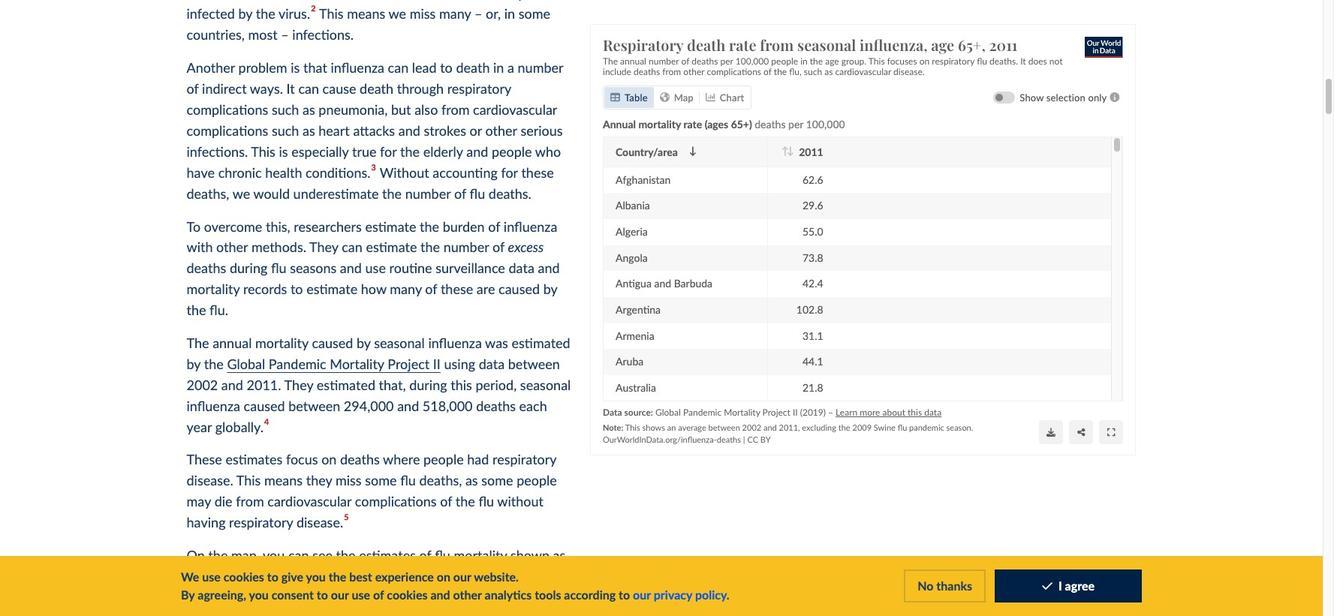 Task type: vqa. For each thing, say whether or not it's contained in the screenshot.


Task type: describe. For each thing, give the bounding box(es) containing it.
can left lead
[[388, 60, 409, 76]]

i agree button
[[995, 570, 1142, 603]]

flu inside respiratory death rate from seasonal influenza, age 65+, 2011 the annual number of deaths per 100,000 people in the age group. this focuses on respiratory flu deaths. it does not include deaths from other complications of the flu, such as cardiovascular disease.
[[977, 56, 987, 67]]

excess deaths during flu seasons and use routine surveillance data and mortality records to estimate how many of these are caused by the flu.
[[187, 239, 560, 318]]

by
[[760, 435, 771, 444]]

give
[[281, 570, 303, 584]]

0 vertical spatial age
[[931, 35, 954, 55]]

agree
[[1065, 579, 1095, 593]]

1 vertical spatial 100,000
[[806, 118, 845, 130]]

people inside 'another problem is that influenza can lead to death in a number of indirect ways. it can cause death through respiratory complications such as pneumonia, but also from cardiovascular complications such as heart attacks and strokes or other serious infections. this is especially true for the elderly and people who have chronic health conditions.'
[[492, 143, 532, 160]]

of inside we use cookies to give you the best experience on our website. by agreeing, you consent to our use of cookies and other analytics tools according to our privacy policy .
[[373, 588, 384, 602]]

privacy
[[654, 588, 692, 602]]

1 vertical spatial pandemic
[[683, 407, 722, 418]]

that
[[303, 60, 327, 76]]

from up "flu,"
[[760, 35, 794, 55]]

records
[[243, 281, 287, 297]]

29.6
[[803, 199, 823, 212]]

for inside 'another problem is that influenza can lead to death in a number of indirect ways. it can cause death through respiratory complications such as pneumonia, but also from cardiovascular complications such as heart attacks and strokes or other serious infections. this is especially true for the elderly and people who have chronic health conditions.'
[[380, 143, 397, 160]]

respiratory up without
[[492, 452, 556, 468]]

to
[[187, 218, 201, 235]]

people left "had"
[[423, 452, 464, 468]]

1 horizontal spatial this
[[908, 407, 922, 418]]

table image
[[610, 93, 620, 102]]

by inside excess deaths during flu seasons and use routine surveillance data and mortality records to estimate how many of these are caused by the flu.
[[543, 281, 557, 297]]

the right "on"
[[208, 547, 228, 564]]

flu down where
[[400, 472, 416, 489]]

people up without
[[517, 472, 557, 489]]

true
[[352, 143, 377, 160]]

2009
[[853, 423, 872, 432]]

influenza inside using data between 2002 and 2011. they estimated that, during this period, seasonal influenza caused between 294,000 and 518,000 deaths each year globally.
[[187, 398, 240, 414]]

caused inside excess deaths during flu seasons and use routine surveillance data and mortality records to estimate how many of these are caused by the flu.
[[499, 281, 540, 297]]

1 vertical spatial use
[[202, 570, 221, 584]]

73.8
[[803, 251, 823, 264]]

3
[[371, 162, 376, 181]]

2002 inside using data between 2002 and 2011. they estimated that, during this period, seasonal influenza caused between 294,000 and 518,000 deaths each year globally.
[[187, 377, 218, 393]]

excess
[[508, 239, 544, 256]]

the right "flu,"
[[810, 56, 823, 67]]

1 vertical spatial 2011
[[799, 145, 823, 158]]

shown
[[510, 547, 550, 564]]

2 horizontal spatial –
[[828, 407, 833, 418]]

seasonal inside respiratory death rate from seasonal influenza, age 65+, 2011 the annual number of deaths per 100,000 people in the age group. this focuses on respiratory flu deaths. it does not include deaths from other complications of the flu, such as cardiovascular disease.
[[797, 35, 856, 55]]

the down the learn
[[838, 423, 850, 432]]

best
[[349, 570, 372, 584]]

0 vertical spatial pandemic
[[269, 356, 326, 372]]

pandemic
[[909, 423, 944, 432]]

or,
[[486, 6, 501, 22]]

australia
[[616, 381, 656, 394]]

flu.
[[210, 302, 228, 318]]

deaths up chart column icon at the right of the page
[[692, 56, 718, 67]]

we
[[181, 570, 199, 584]]

thanks
[[936, 579, 972, 593]]

1 vertical spatial disease.
[[187, 472, 233, 489]]

caused inside using data between 2002 and 2011. they estimated that, during this period, seasonal influenza caused between 294,000 and 518,000 deaths each year globally.
[[244, 398, 285, 414]]

1 horizontal spatial disease.
[[297, 514, 343, 531]]

other inside 'another problem is that influenza can lead to death in a number of indirect ways. it can cause death through respiratory complications such as pneumonia, but also from cardiovascular complications such as heart attacks and strokes or other serious infections. this is especially true for the elderly and people who have chronic health conditions.'
[[485, 122, 517, 139]]

rate for from
[[729, 35, 756, 55]]

use inside excess deaths during flu seasons and use routine surveillance data and mortality records to estimate how many of these are caused by the flu.
[[365, 260, 386, 276]]

year
[[187, 419, 212, 435]]

2 vertical spatial by
[[187, 356, 201, 372]]

infections. inside this means we miss many – or, in some countries, most – infections.
[[292, 27, 354, 43]]

that,
[[379, 377, 406, 393]]

deaths, inside these estimates focus on deaths where people had respiratory disease. this means they miss some flu deaths, as some people may die from cardiovascular complications of the flu without having respiratory disease.
[[419, 472, 462, 489]]

on the map, you can see the estimates of flu mortality shown as a rate per 100,000 people among people over 65.
[[187, 547, 566, 585]]

a inside the on the map, you can see the estimates of flu mortality shown as a rate per 100,000 people among people over 65.
[[187, 568, 193, 585]]

2 link
[[310, 3, 316, 23]]

country/area
[[616, 145, 678, 158]]

with
[[187, 239, 213, 256]]

deaths inside using data between 2002 and 2011. they estimated that, during this period, seasonal influenza caused between 294,000 and 518,000 deaths each year globally.
[[476, 398, 516, 414]]

cause
[[323, 80, 356, 97]]

mortality down earth americas image
[[638, 118, 681, 130]]

65+)
[[731, 118, 752, 130]]

of inside without accounting for these deaths, we would underestimate the number of flu deaths.
[[454, 185, 466, 202]]

as inside the on the map, you can see the estimates of flu mortality shown as a rate per 100,000 people among people over 65.
[[553, 547, 566, 564]]

overcome
[[204, 218, 262, 235]]

means inside these estimates focus on deaths where people had respiratory disease. this means they miss some flu deaths, as some people may die from cardiovascular complications of the flu without having respiratory disease.
[[264, 472, 303, 489]]

in inside 'another problem is that influenza can lead to death in a number of indirect ways. it can cause death through respiratory complications such as pneumonia, but also from cardiovascular complications such as heart attacks and strokes or other serious infections. this is especially true for the elderly and people who have chronic health conditions.'
[[493, 60, 504, 76]]

1 vertical spatial cookies
[[387, 588, 428, 602]]

can inside to overcome this, researchers estimate the burden of influenza with other methods. they can estimate the number of
[[342, 239, 363, 256]]

1 horizontal spatial mortality
[[724, 407, 760, 418]]

having
[[187, 514, 226, 531]]

who
[[535, 143, 561, 160]]

and down excess
[[538, 260, 560, 276]]

flu inside without accounting for these deaths, we would underestimate the number of flu deaths.
[[470, 185, 485, 202]]

1 horizontal spatial between
[[508, 356, 560, 372]]

caused inside the annual mortality caused by seasonal influenza was estimated by the
[[312, 335, 353, 351]]

it inside respiratory death rate from seasonal influenza, age 65+, 2011 the annual number of deaths per 100,000 people in the age group. this focuses on respiratory flu deaths. it does not include deaths from other complications of the flu, such as cardiovascular disease.
[[1020, 56, 1026, 67]]

arrow down long image
[[787, 147, 794, 156]]

the left "flu,"
[[774, 66, 787, 78]]

can down that
[[298, 80, 319, 97]]

of left "flu,"
[[764, 66, 772, 78]]

serious
[[521, 122, 563, 139]]

number inside to overcome this, researchers estimate the burden of influenza with other methods. they can estimate the number of
[[443, 239, 489, 256]]

expand image
[[1107, 428, 1115, 437]]

many inside this means we miss many – or, in some countries, most – infections.
[[439, 6, 471, 22]]

an
[[667, 423, 676, 432]]

0 vertical spatial estimate
[[365, 218, 416, 235]]

cardiovascular inside these estimates focus on deaths where people had respiratory disease. this means they miss some flu deaths, as some people may die from cardiovascular complications of the flu without having respiratory disease.
[[268, 493, 352, 510]]

no thanks button
[[904, 570, 986, 603]]

miss inside this means we miss many – or, in some countries, most – infections.
[[410, 6, 436, 22]]

annual
[[603, 118, 636, 130]]

0 horizontal spatial –
[[281, 27, 289, 43]]

0 vertical spatial –
[[474, 6, 482, 22]]

annual inside respiratory death rate from seasonal influenza, age 65+, 2011 the annual number of deaths per 100,000 people in the age group. this focuses on respiratory flu deaths. it does not include deaths from other complications of the flu, such as cardiovascular disease.
[[620, 56, 646, 67]]

you inside the on the map, you can see the estimates of flu mortality shown as a rate per 100,000 people among people over 65.
[[263, 547, 285, 564]]

to inside excess deaths during flu seasons and use routine surveillance data and mortality records to estimate how many of these are caused by the flu.
[[291, 281, 303, 297]]

1 vertical spatial death
[[456, 60, 490, 76]]

but
[[391, 101, 411, 118]]

the right see
[[336, 547, 356, 564]]

and down or
[[466, 143, 488, 160]]

global pandemic mortality project ii link
[[227, 356, 441, 372]]

deaths left |
[[717, 435, 741, 444]]

rate inside the on the map, you can see the estimates of flu mortality shown as a rate per 100,000 people among people over 65.
[[197, 568, 220, 585]]

cardiovascular inside 'another problem is that influenza can lead to death in a number of indirect ways. it can cause death through respiratory complications such as pneumonia, but also from cardiovascular complications such as heart attacks and strokes or other serious infections. this is especially true for the elderly and people who have chronic health conditions.'
[[473, 101, 557, 118]]

globally.
[[215, 419, 264, 435]]

annual mortality rate (ages 65+) deaths per 100,000
[[603, 118, 845, 130]]

website.
[[474, 570, 519, 584]]

i agree
[[1059, 579, 1095, 593]]

the inside respiratory death rate from seasonal influenza, age 65+, 2011 the annual number of deaths per 100,000 people in the age group. this focuses on respiratory flu deaths. it does not include deaths from other complications of the flu, such as cardiovascular disease.
[[603, 56, 618, 67]]

of inside these estimates focus on deaths where people had respiratory disease. this means they miss some flu deaths, as some people may die from cardiovascular complications of the flu without having respiratory disease.
[[440, 493, 452, 510]]

1 horizontal spatial is
[[291, 60, 300, 76]]

2 vertical spatial data
[[924, 407, 942, 418]]

barbuda
[[674, 277, 713, 290]]

afghanistan
[[616, 173, 671, 186]]

to right the consent
[[317, 588, 328, 602]]

these estimates focus on deaths where people had respiratory disease. this means they miss some flu deaths, as some people may die from cardiovascular complications of the flu without having respiratory disease.
[[187, 452, 557, 531]]

1 vertical spatial you
[[306, 570, 326, 584]]

2 vertical spatial between
[[708, 423, 740, 432]]

this inside using data between 2002 and 2011. they estimated that, during this period, seasonal influenza caused between 294,000 and 518,000 deaths each year globally.
[[451, 377, 472, 393]]

the inside without accounting for these deaths, we would underestimate the number of flu deaths.
[[382, 185, 402, 202]]

of left excess
[[492, 239, 504, 256]]

0 horizontal spatial between
[[288, 398, 340, 414]]

0 vertical spatial cookies
[[224, 570, 264, 584]]

number inside without accounting for these deaths, we would underestimate the number of flu deaths.
[[405, 185, 451, 202]]

and down that,
[[397, 398, 419, 414]]

armenia
[[616, 329, 654, 342]]

other inside to overcome this, researchers estimate the burden of influenza with other methods. they can estimate the number of
[[216, 239, 248, 256]]

and up how on the top
[[340, 260, 362, 276]]

lead
[[412, 60, 437, 76]]

learn
[[836, 407, 858, 418]]

infections. inside 'another problem is that influenza can lead to death in a number of indirect ways. it can cause death through respiratory complications such as pneumonia, but also from cardiovascular complications such as heart attacks and strokes or other serious infections. this is especially true for the elderly and people who have chronic health conditions.'
[[187, 143, 248, 160]]

(ages
[[705, 118, 728, 130]]

1 vertical spatial per
[[788, 118, 803, 130]]

per inside respiratory death rate from seasonal influenza, age 65+, 2011 the annual number of deaths per 100,000 people in the age group. this focuses on respiratory flu deaths. it does not include deaths from other complications of the flu, such as cardiovascular disease.
[[720, 56, 733, 67]]

annual inside the annual mortality caused by seasonal influenza was estimated by the
[[213, 335, 252, 351]]

arrow up long image
[[781, 147, 789, 156]]

2 vertical spatial you
[[249, 588, 269, 602]]

the inside we use cookies to give you the best experience on our website. by agreeing, you consent to our use of cookies and other analytics tools according to our privacy policy .
[[329, 570, 346, 584]]

pneumonia,
[[319, 101, 388, 118]]

map link
[[654, 87, 700, 108]]

over
[[431, 568, 457, 585]]

in inside this means we miss many – or, in some countries, most – infections.
[[504, 6, 515, 22]]

not
[[1049, 56, 1063, 67]]

2 vertical spatial use
[[352, 588, 370, 602]]

from up map link
[[662, 66, 681, 78]]

flu inside the on the map, you can see the estimates of flu mortality shown as a rate per 100,000 people among people over 65.
[[435, 547, 450, 564]]

accounting
[[433, 164, 498, 181]]

42.4
[[803, 277, 823, 290]]

people left over
[[387, 568, 428, 585]]

0 horizontal spatial global
[[227, 356, 265, 372]]

disease. inside respiratory death rate from seasonal influenza, age 65+, 2011 the annual number of deaths per 100,000 people in the age group. this focuses on respiratory flu deaths. it does not include deaths from other complications of the flu, such as cardiovascular disease.
[[894, 66, 925, 78]]

the inside the annual mortality caused by seasonal influenza was estimated by the
[[187, 335, 209, 351]]

0 vertical spatial ii
[[433, 356, 441, 372]]

102.8
[[796, 303, 823, 316]]

note: this shows an average between 2002 and 2011, excluding the 2009 swine flu pandemic season.
[[603, 423, 973, 432]]

0 vertical spatial mortality
[[330, 356, 384, 372]]

these
[[187, 452, 222, 468]]

influenza,
[[860, 35, 928, 55]]

circle info image
[[1107, 93, 1123, 102]]

1 vertical spatial 2002
[[742, 423, 761, 432]]

aruba
[[616, 355, 644, 368]]

number inside respiratory death rate from seasonal influenza, age 65+, 2011 the annual number of deaths per 100,000 people in the age group. this focuses on respiratory flu deaths. it does not include deaths from other complications of the flu, such as cardiovascular disease.
[[649, 56, 679, 67]]

another
[[187, 60, 235, 76]]

estimate for the
[[366, 239, 417, 256]]

cc by link
[[747, 435, 771, 444]]

.
[[727, 588, 729, 602]]

as up the especially
[[303, 122, 315, 139]]

especially
[[291, 143, 349, 160]]

data inside using data between 2002 and 2011. they estimated that, during this period, seasonal influenza caused between 294,000 and 518,000 deaths each year globally.
[[479, 356, 505, 372]]

2 horizontal spatial our
[[633, 588, 651, 602]]

ways.
[[250, 80, 283, 97]]

problem
[[238, 60, 287, 76]]

are
[[477, 281, 495, 297]]

chart
[[720, 91, 744, 103]]

65+,
[[958, 35, 986, 55]]

to inside 'another problem is that influenza can lead to death in a number of indirect ways. it can cause death through respiratory complications such as pneumonia, but also from cardiovascular complications such as heart attacks and strokes or other serious infections. this is especially true for the elderly and people who have chronic health conditions.'
[[440, 60, 453, 76]]

respiratory death rate from seasonal influenza, age 65+, 2011 the annual number of deaths per 100,000 people in the age group. this focuses on respiratory flu deaths. it does not include deaths from other complications of the flu, such as cardiovascular disease.
[[603, 35, 1063, 78]]

during inside using data between 2002 and 2011. they estimated that, during this period, seasonal influenza caused between 294,000 and 518,000 deaths each year globally.
[[409, 377, 447, 393]]

ourworldindata.org/influenza-deaths link
[[603, 435, 741, 444]]

flu left without
[[479, 493, 494, 510]]

albania
[[616, 199, 650, 212]]

period,
[[476, 377, 517, 393]]

this down "source:"
[[625, 423, 640, 432]]

respiratory up map,
[[229, 514, 293, 531]]

this inside this means we miss many – or, in some countries, most – infections.
[[319, 6, 344, 22]]

data inside excess deaths during flu seasons and use routine surveillance data and mortality records to estimate how many of these are caused by the flu.
[[509, 260, 534, 276]]

other inside we use cookies to give you the best experience on our website. by agreeing, you consent to our use of cookies and other analytics tools according to our privacy policy .
[[453, 588, 482, 602]]

about
[[883, 407, 905, 418]]

as down that
[[303, 101, 315, 118]]

chart link
[[700, 87, 750, 108]]

of right burden
[[488, 218, 500, 235]]

2 vertical spatial death
[[360, 80, 393, 97]]

the inside excess deaths during flu seasons and use routine surveillance data and mortality records to estimate how many of these are caused by the flu.
[[187, 302, 206, 318]]

this,
[[266, 218, 290, 235]]

estimate for and
[[306, 281, 358, 297]]

people inside respiratory death rate from seasonal influenza, age 65+, 2011 the annual number of deaths per 100,000 people in the age group. this focuses on respiratory flu deaths. it does not include deaths from other complications of the flu, such as cardiovascular disease.
[[771, 56, 798, 67]]

and right antigua
[[654, 277, 671, 290]]

for inside without accounting for these deaths, we would underestimate the number of flu deaths.
[[501, 164, 518, 181]]

group.
[[841, 56, 867, 67]]

1 horizontal spatial ii
[[793, 407, 798, 418]]

to right the 'according'
[[619, 588, 630, 602]]

to overcome this, researchers estimate the burden of influenza with other methods. they can estimate the number of
[[187, 218, 557, 256]]

shows
[[642, 423, 665, 432]]



Task type: locate. For each thing, give the bounding box(es) containing it.
deaths inside excess deaths during flu seasons and use routine surveillance data and mortality records to estimate how many of these are caused by the flu.
[[187, 260, 226, 276]]

it
[[1020, 56, 1026, 67], [286, 80, 295, 97]]

2 horizontal spatial caused
[[499, 281, 540, 297]]

respiratory inside 'another problem is that influenza can lead to death in a number of indirect ways. it can cause death through respiratory complications such as pneumonia, but also from cardiovascular complications such as heart attacks and strokes or other serious infections. this is especially true for the elderly and people who have chronic health conditions.'
[[447, 80, 511, 97]]

the inside 'another problem is that influenza can lead to death in a number of indirect ways. it can cause death through respiratory complications such as pneumonia, but also from cardiovascular complications such as heart attacks and strokes or other serious infections. this is especially true for the elderly and people who have chronic health conditions.'
[[400, 143, 420, 160]]

1 vertical spatial this
[[908, 407, 922, 418]]

5
[[344, 512, 349, 532]]

1 vertical spatial estimated
[[317, 377, 375, 393]]

1 horizontal spatial 2011
[[989, 35, 1018, 55]]

flu down accounting on the left top
[[470, 185, 485, 202]]

rate up chart
[[729, 35, 756, 55]]

complications inside these estimates focus on deaths where people had respiratory disease. this means they miss some flu deaths, as some people may die from cardiovascular complications of the flu without having respiratory disease.
[[355, 493, 437, 510]]

rate for (ages
[[684, 118, 702, 130]]

this inside these estimates focus on deaths where people had respiratory disease. this means they miss some flu deaths, as some people may die from cardiovascular complications of the flu without having respiratory disease.
[[236, 472, 261, 489]]

respiratory down 65+,
[[932, 56, 975, 67]]

1 vertical spatial by
[[357, 335, 371, 351]]

check image
[[1042, 581, 1053, 593]]

the
[[810, 56, 823, 67], [774, 66, 787, 78], [400, 143, 420, 160], [382, 185, 402, 202], [420, 218, 439, 235], [421, 239, 440, 256], [187, 302, 206, 318], [204, 356, 224, 372], [838, 423, 850, 432], [456, 493, 475, 510], [208, 547, 228, 564], [336, 547, 356, 564], [329, 570, 346, 584]]

1 horizontal spatial –
[[474, 6, 482, 22]]

0 vertical spatial many
[[439, 6, 471, 22]]

source:
[[624, 407, 653, 418]]

use down best
[[352, 588, 370, 602]]

excluding
[[802, 423, 836, 432]]

3 link
[[371, 162, 376, 181]]

on inside we use cookies to give you the best experience on our website. by agreeing, you consent to our use of cookies and other analytics tools according to our privacy policy .
[[437, 570, 450, 584]]

estimated inside the annual mortality caused by seasonal influenza was estimated by the
[[512, 335, 570, 351]]

a inside 'another problem is that influenza can lead to death in a number of indirect ways. it can cause death through respiratory complications such as pneumonia, but also from cardiovascular complications such as heart attacks and strokes or other serious infections. this is especially true for the elderly and people who have chronic health conditions.'
[[508, 60, 514, 76]]

flu inside excess deaths during flu seasons and use routine surveillance data and mortality records to estimate how many of these are caused by the flu.
[[271, 260, 286, 276]]

they right 2011.
[[284, 377, 313, 393]]

is
[[291, 60, 300, 76], [279, 143, 288, 160]]

table
[[625, 91, 648, 103]]

deaths inside these estimates focus on deaths where people had respiratory disease. this means they miss some flu deaths, as some people may die from cardiovascular complications of the flu without having respiratory disease.
[[340, 452, 380, 468]]

countries,
[[187, 27, 245, 43]]

deaths, inside without accounting for these deaths, we would underestimate the number of flu deaths.
[[187, 185, 229, 202]]

estimates inside the on the map, you can see the estimates of flu mortality shown as a rate per 100,000 people among people over 65.
[[359, 547, 416, 564]]

focuses
[[887, 56, 917, 67]]

antigua
[[616, 277, 652, 290]]

1 horizontal spatial the
[[603, 56, 618, 67]]

on inside respiratory death rate from seasonal influenza, age 65+, 2011 the annual number of deaths per 100,000 people in the age group. this focuses on respiratory flu deaths. it does not include deaths from other complications of the flu, such as cardiovascular disease.
[[919, 56, 930, 67]]

deaths down respiratory
[[634, 66, 660, 78]]

selection
[[1046, 91, 1086, 103]]

0 horizontal spatial 2002
[[187, 377, 218, 393]]

cardiovascular inside respiratory death rate from seasonal influenza, age 65+, 2011 the annual number of deaths per 100,000 people in the age group. this focuses on respiratory flu deaths. it does not include deaths from other complications of the flu, such as cardiovascular disease.
[[835, 66, 891, 78]]

0 horizontal spatial some
[[365, 472, 397, 489]]

may
[[187, 493, 211, 510]]

2 horizontal spatial per
[[788, 118, 803, 130]]

the left burden
[[420, 218, 439, 235]]

1 vertical spatial seasonal
[[374, 335, 425, 351]]

the annual mortality caused by seasonal influenza was estimated by the
[[187, 335, 570, 372]]

2 vertical spatial rate
[[197, 568, 220, 585]]

mortality up |
[[724, 407, 760, 418]]

0 horizontal spatial estimates
[[226, 452, 283, 468]]

means inside this means we miss many – or, in some countries, most – infections.
[[347, 6, 385, 22]]

during inside excess deaths during flu seasons and use routine surveillance data and mortality records to estimate how many of these are caused by the flu.
[[230, 260, 268, 276]]

2 horizontal spatial by
[[543, 281, 557, 297]]

mortality up the 65.
[[454, 547, 507, 564]]

1 horizontal spatial our
[[453, 570, 471, 584]]

show
[[1020, 91, 1044, 103]]

1 vertical spatial project
[[763, 407, 791, 418]]

cookies down map,
[[224, 570, 264, 584]]

miss inside these estimates focus on deaths where people had respiratory disease. this means they miss some flu deaths, as some people may die from cardiovascular complications of the flu without having respiratory disease.
[[336, 472, 362, 489]]

of inside 'another problem is that influenza can lead to death in a number of indirect ways. it can cause death through respiratory complications such as pneumonia, but also from cardiovascular complications such as heart attacks and strokes or other serious infections. this is especially true for the elderly and people who have chronic health conditions.'
[[187, 80, 199, 97]]

this inside respiratory death rate from seasonal influenza, age 65+, 2011 the annual number of deaths per 100,000 people in the age group. this focuses on respiratory flu deaths. it does not include deaths from other complications of the flu, such as cardiovascular disease.
[[869, 56, 885, 67]]

estimated right was
[[512, 335, 570, 351]]

as right shown
[[553, 547, 566, 564]]

as inside respiratory death rate from seasonal influenza, age 65+, 2011 the annual number of deaths per 100,000 people in the age group. this focuses on respiratory flu deaths. it does not include deaths from other complications of the flu, such as cardiovascular disease.
[[825, 66, 833, 78]]

0 vertical spatial is
[[291, 60, 300, 76]]

1 vertical spatial on
[[321, 452, 337, 468]]

death inside respiratory death rate from seasonal influenza, age 65+, 2011 the annual number of deaths per 100,000 people in the age group. this focuses on respiratory flu deaths. it does not include deaths from other complications of the flu, such as cardiovascular disease.
[[687, 35, 726, 55]]

experience
[[375, 570, 434, 584]]

0 horizontal spatial pandemic
[[269, 356, 326, 372]]

0 horizontal spatial our
[[331, 588, 349, 602]]

influenza up year
[[187, 398, 240, 414]]

1 horizontal spatial 2002
[[742, 423, 761, 432]]

0 horizontal spatial seasonal
[[374, 335, 425, 351]]

this down "respiratory death rate from seasonal influenza, age 65+, 2011" link
[[869, 56, 885, 67]]

our left website.
[[453, 570, 471, 584]]

antigua and barbuda
[[616, 277, 713, 290]]

0 vertical spatial project
[[388, 356, 430, 372]]

they inside using data between 2002 and 2011. they estimated that, during this period, seasonal influenza caused between 294,000 and 518,000 deaths each year globally.
[[284, 377, 313, 393]]

as inside these estimates focus on deaths where people had respiratory disease. this means they miss some flu deaths, as some people may die from cardiovascular complications of the flu without having respiratory disease.
[[465, 472, 478, 489]]

and inside we use cookies to give you the best experience on our website. by agreeing, you consent to our use of cookies and other analytics tools according to our privacy policy .
[[430, 588, 450, 602]]

estimate inside excess deaths during flu seasons and use routine surveillance data and mortality records to estimate how many of these are caused by the flu.
[[306, 281, 358, 297]]

mortality inside the annual mortality caused by seasonal influenza was estimated by the
[[255, 335, 308, 351]]

seasonal inside using data between 2002 and 2011. they estimated that, during this period, seasonal influenza caused between 294,000 and 518,000 deaths each year globally.
[[520, 377, 571, 393]]

0 horizontal spatial project
[[388, 356, 430, 372]]

some inside this means we miss many – or, in some countries, most – infections.
[[519, 6, 550, 22]]

our
[[453, 570, 471, 584], [331, 588, 349, 602], [633, 588, 651, 602]]

0 vertical spatial annual
[[620, 56, 646, 67]]

influenza inside the annual mortality caused by seasonal influenza was estimated by the
[[428, 335, 482, 351]]

31.1
[[803, 329, 823, 342]]

2 horizontal spatial data
[[924, 407, 942, 418]]

routine
[[389, 260, 432, 276]]

estimated inside using data between 2002 and 2011. they estimated that, during this period, seasonal influenza caused between 294,000 and 518,000 deaths each year globally.
[[317, 377, 375, 393]]

this means we miss many – or, in some countries, most – infections.
[[187, 6, 550, 43]]

1 horizontal spatial 100,000
[[736, 56, 769, 67]]

other up map
[[683, 66, 705, 78]]

2 horizontal spatial 100,000
[[806, 118, 845, 130]]

underestimate
[[293, 185, 379, 202]]

100,000 inside the on the map, you can see the estimates of flu mortality shown as a rate per 100,000 people among people over 65.
[[246, 568, 297, 585]]

and down the but
[[398, 122, 420, 139]]

some down "had"
[[481, 472, 513, 489]]

of down routine
[[425, 281, 437, 297]]

2 horizontal spatial disease.
[[894, 66, 925, 78]]

can inside the on the map, you can see the estimates of flu mortality shown as a rate per 100,000 people among people over 65.
[[288, 547, 309, 564]]

of left without
[[440, 493, 452, 510]]

burden
[[443, 218, 485, 235]]

this
[[451, 377, 472, 393], [908, 407, 922, 418]]

flu up over
[[435, 547, 450, 564]]

2 vertical spatial 100,000
[[246, 568, 297, 585]]

influenza up cause
[[331, 60, 384, 76]]

tools
[[535, 588, 561, 602]]

deaths, down where
[[419, 472, 462, 489]]

0 horizontal spatial data
[[479, 356, 505, 372]]

1 horizontal spatial many
[[439, 6, 471, 22]]

in down or,
[[493, 60, 504, 76]]

518,000
[[423, 398, 473, 414]]

0 vertical spatial the
[[603, 56, 618, 67]]

consent
[[272, 588, 314, 602]]

estimated down global pandemic mortality project ii
[[317, 377, 375, 393]]

2 vertical spatial estimate
[[306, 281, 358, 297]]

deaths. inside respiratory death rate from seasonal influenza, age 65+, 2011 the annual number of deaths per 100,000 people in the age group. this focuses on respiratory flu deaths. it does not include deaths from other complications of the flu, such as cardiovascular disease.
[[990, 56, 1018, 67]]

deaths down period,
[[476, 398, 516, 414]]

per up chart link
[[720, 56, 733, 67]]

of inside excess deaths during flu seasons and use routine surveillance data and mortality records to estimate how many of these are caused by the flu.
[[425, 281, 437, 297]]

pandemic up 2011.
[[269, 356, 326, 372]]

indirect
[[202, 80, 247, 97]]

we inside this means we miss many – or, in some countries, most – infections.
[[389, 6, 406, 22]]

1 horizontal spatial death
[[456, 60, 490, 76]]

of inside the on the map, you can see the estimates of flu mortality shown as a rate per 100,000 people among people over 65.
[[419, 547, 431, 564]]

1 vertical spatial such
[[272, 101, 299, 118]]

1 horizontal spatial annual
[[620, 56, 646, 67]]

this down globally.
[[236, 472, 261, 489]]

0 horizontal spatial this
[[451, 377, 472, 393]]

2011
[[989, 35, 1018, 55], [799, 145, 823, 158]]

we inside without accounting for these deaths, we would underestimate the number of flu deaths.
[[232, 185, 250, 202]]

–
[[474, 6, 482, 22], [281, 27, 289, 43], [828, 407, 833, 418]]

respiratory death rate from seasonal influenza, age 65+, 2011 link
[[603, 35, 1123, 55]]

deaths right 65+)
[[755, 118, 786, 130]]

death up chart column icon at the right of the page
[[687, 35, 726, 55]]

0 horizontal spatial age
[[825, 56, 839, 67]]

respiratory up or
[[447, 80, 511, 97]]

can down researchers
[[342, 239, 363, 256]]

analytics
[[485, 588, 532, 602]]

flu
[[977, 56, 987, 67], [470, 185, 485, 202], [271, 260, 286, 276], [898, 423, 907, 432], [400, 472, 416, 489], [479, 493, 494, 510], [435, 547, 450, 564]]

the inside these estimates focus on deaths where people had respiratory disease. this means they miss some flu deaths, as some people may die from cardiovascular complications of the flu without having respiratory disease.
[[456, 493, 475, 510]]

of
[[681, 56, 689, 67], [764, 66, 772, 78], [187, 80, 199, 97], [454, 185, 466, 202], [488, 218, 500, 235], [492, 239, 504, 256], [425, 281, 437, 297], [440, 493, 452, 510], [419, 547, 431, 564], [373, 588, 384, 602]]

0 horizontal spatial annual
[[213, 335, 252, 351]]

0 vertical spatial they
[[309, 239, 338, 256]]

chart column image
[[706, 93, 715, 102]]

ii up "2011,"
[[793, 407, 798, 418]]

0 vertical spatial means
[[347, 6, 385, 22]]

annual down respiratory
[[620, 56, 646, 67]]

1 horizontal spatial project
[[763, 407, 791, 418]]

per inside the on the map, you can see the estimates of flu mortality shown as a rate per 100,000 people among people over 65.
[[224, 568, 243, 585]]

respiratory
[[932, 56, 975, 67], [447, 80, 511, 97], [492, 452, 556, 468], [229, 514, 293, 531]]

on up they
[[321, 452, 337, 468]]

these inside without accounting for these deaths, we would underestimate the number of flu deaths.
[[521, 164, 554, 181]]

for right true
[[380, 143, 397, 160]]

people left who
[[492, 143, 532, 160]]

0 horizontal spatial is
[[279, 143, 288, 160]]

without
[[497, 493, 544, 510]]

through
[[397, 80, 444, 97]]

0 horizontal spatial means
[[264, 472, 303, 489]]

100,000 up chart
[[736, 56, 769, 67]]

and left 2011.
[[221, 377, 243, 393]]

ii left using
[[433, 356, 441, 372]]

download image
[[1047, 428, 1056, 437]]

this inside 'another problem is that influenza can lead to death in a number of indirect ways. it can cause death through respiratory complications such as pneumonia, but also from cardiovascular complications such as heart attacks and strokes or other serious infections. this is especially true for the elderly and people who have chronic health conditions.'
[[251, 143, 275, 160]]

argentina
[[616, 303, 661, 316]]

data
[[509, 260, 534, 276], [479, 356, 505, 372], [924, 407, 942, 418]]

in right or,
[[504, 6, 515, 22]]

1 horizontal spatial these
[[521, 164, 554, 181]]

in inside respiratory death rate from seasonal influenza, age 65+, 2011 the annual number of deaths per 100,000 people in the age group. this focuses on respiratory flu deaths. it does not include deaths from other complications of the flu, such as cardiovascular disease.
[[800, 56, 808, 67]]

of up map
[[681, 56, 689, 67]]

number inside 'another problem is that influenza can lead to death in a number of indirect ways. it can cause death through respiratory complications such as pneumonia, but also from cardiovascular complications such as heart attacks and strokes or other serious infections. this is especially true for the elderly and people who have chronic health conditions.'
[[518, 60, 563, 76]]

death right lead
[[456, 60, 490, 76]]

no thanks
[[918, 579, 972, 593]]

such
[[804, 66, 822, 78], [272, 101, 299, 118], [272, 122, 299, 139]]

infections. down 2
[[292, 27, 354, 43]]

0 horizontal spatial cardiovascular
[[268, 493, 352, 510]]

0 vertical spatial we
[[389, 6, 406, 22]]

where
[[383, 452, 420, 468]]

among
[[344, 568, 384, 585]]

deaths. left does
[[990, 56, 1018, 67]]

they
[[306, 472, 332, 489]]

complications inside respiratory death rate from seasonal influenza, age 65+, 2011 the annual number of deaths per 100,000 people in the age group. this focuses on respiratory flu deaths. it does not include deaths from other complications of the flu, such as cardiovascular disease.
[[707, 66, 761, 78]]

data down excess
[[509, 260, 534, 276]]

1 vertical spatial means
[[264, 472, 303, 489]]

many down routine
[[390, 281, 422, 297]]

1 vertical spatial cardiovascular
[[473, 101, 557, 118]]

0 vertical spatial this
[[451, 377, 472, 393]]

this down using
[[451, 377, 472, 393]]

the up without
[[400, 143, 420, 160]]

0 vertical spatial infections.
[[292, 27, 354, 43]]

0 vertical spatial global
[[227, 356, 265, 372]]

complications
[[707, 66, 761, 78], [187, 101, 268, 118], [187, 122, 268, 139], [355, 493, 437, 510]]

flu down about at the right of page
[[898, 423, 907, 432]]

many inside excess deaths during flu seasons and use routine surveillance data and mortality records to estimate how many of these are caused by the flu.
[[390, 281, 422, 297]]

chronic
[[218, 164, 262, 181]]

1 vertical spatial annual
[[213, 335, 252, 351]]

to left give
[[267, 570, 278, 584]]

other down the 65.
[[453, 588, 482, 602]]

1 vertical spatial during
[[409, 377, 447, 393]]

global
[[227, 356, 265, 372], [655, 407, 681, 418]]

influenza inside to overcome this, researchers estimate the burden of influenza with other methods. they can estimate the number of
[[504, 218, 557, 235]]

0 horizontal spatial a
[[187, 568, 193, 585]]

0 horizontal spatial infections.
[[187, 143, 248, 160]]

2 horizontal spatial rate
[[729, 35, 756, 55]]

such inside respiratory death rate from seasonal influenza, age 65+, 2011 the annual number of deaths per 100,000 people in the age group. this focuses on respiratory flu deaths. it does not include deaths from other complications of the flu, such as cardiovascular disease.
[[804, 66, 822, 78]]

focus
[[286, 452, 318, 468]]

100,000
[[736, 56, 769, 67], [806, 118, 845, 130], [246, 568, 297, 585]]

according
[[564, 588, 616, 602]]

0 horizontal spatial for
[[380, 143, 397, 160]]

100,000 up the consent
[[246, 568, 297, 585]]

1 vertical spatial it
[[286, 80, 295, 97]]

1 vertical spatial global
[[655, 407, 681, 418]]

during up records
[[230, 260, 268, 276]]

2 vertical spatial such
[[272, 122, 299, 139]]

caused right are
[[499, 281, 540, 297]]

0 vertical spatial per
[[720, 56, 733, 67]]

health
[[265, 164, 302, 181]]

|
[[743, 435, 745, 444]]

angola
[[616, 251, 648, 264]]

of down among
[[373, 588, 384, 602]]

people down see
[[300, 568, 340, 585]]

1 vertical spatial estimate
[[366, 239, 417, 256]]

from inside 'another problem is that influenza can lead to death in a number of indirect ways. it can cause death through respiratory complications such as pneumonia, but also from cardiovascular complications such as heart attacks and strokes or other serious infections. this is especially true for the elderly and people who have chronic health conditions.'
[[441, 101, 470, 118]]

seasonal up the each
[[520, 377, 571, 393]]

44.1
[[803, 355, 823, 368]]

caused up the global pandemic mortality project ii link
[[312, 335, 353, 351]]

0 horizontal spatial by
[[187, 356, 201, 372]]

use
[[365, 260, 386, 276], [202, 570, 221, 584], [352, 588, 370, 602]]

it inside 'another problem is that influenza can lead to death in a number of indirect ways. it can cause death through respiratory complications such as pneumonia, but also from cardiovascular complications such as heart attacks and strokes or other serious infections. this is especially true for the elderly and people who have chronic health conditions.'
[[286, 80, 295, 97]]

0 horizontal spatial 100,000
[[246, 568, 297, 585]]

respiratory
[[603, 35, 683, 55]]

number
[[649, 56, 679, 67], [518, 60, 563, 76], [405, 185, 451, 202], [443, 239, 489, 256]]

disease. left 5
[[297, 514, 343, 531]]

season.
[[946, 423, 973, 432]]

global up an
[[655, 407, 681, 418]]

flu down methods.
[[271, 260, 286, 276]]

from inside these estimates focus on deaths where people had respiratory disease. this means they miss some flu deaths, as some people may die from cardiovascular complications of the flu without having respiratory disease.
[[236, 493, 264, 510]]

– right most
[[281, 27, 289, 43]]

flu,
[[789, 66, 802, 78]]

as down "had"
[[465, 472, 478, 489]]

0 vertical spatial 2002
[[187, 377, 218, 393]]

1 vertical spatial mortality
[[724, 407, 760, 418]]

between down the global pandemic mortality project ii link
[[288, 398, 340, 414]]

1 horizontal spatial cookies
[[387, 588, 428, 602]]

the up routine
[[421, 239, 440, 256]]

0 horizontal spatial on
[[321, 452, 337, 468]]

1 horizontal spatial some
[[481, 472, 513, 489]]

mortality inside the on the map, you can see the estimates of flu mortality shown as a rate per 100,000 people among people over 65.
[[454, 547, 507, 564]]

would
[[253, 185, 290, 202]]

deaths. inside without accounting for these deaths, we would underestimate the number of flu deaths.
[[489, 185, 531, 202]]

mortality up that,
[[330, 356, 384, 372]]

1 horizontal spatial data
[[509, 260, 534, 276]]

these inside excess deaths during flu seasons and use routine surveillance data and mortality records to estimate how many of these are caused by the flu.
[[441, 281, 473, 297]]

294,000
[[344, 398, 394, 414]]

arrow down long image
[[689, 147, 697, 156]]

other inside respiratory death rate from seasonal influenza, age 65+, 2011 the annual number of deaths per 100,000 people in the age group. this focuses on respiratory flu deaths. it does not include deaths from other complications of the flu, such as cardiovascular disease.
[[683, 66, 705, 78]]

during
[[230, 260, 268, 276], [409, 377, 447, 393]]

death up pneumonia,
[[360, 80, 393, 97]]

from
[[760, 35, 794, 55], [662, 66, 681, 78], [441, 101, 470, 118], [236, 493, 264, 510]]

pandemic
[[269, 356, 326, 372], [683, 407, 722, 418]]

1 vertical spatial is
[[279, 143, 288, 160]]

1 horizontal spatial it
[[1020, 56, 1026, 67]]

infections.
[[292, 27, 354, 43], [187, 143, 248, 160]]

they
[[309, 239, 338, 256], [284, 377, 313, 393]]

2011 inside respiratory death rate from seasonal influenza, age 65+, 2011 the annual number of deaths per 100,000 people in the age group. this focuses on respiratory flu deaths. it does not include deaths from other complications of the flu, such as cardiovascular disease.
[[989, 35, 1018, 55]]

influenza inside 'another problem is that influenza can lead to death in a number of indirect ways. it can cause death through respiratory complications such as pneumonia, but also from cardiovascular complications such as heart attacks and strokes or other serious infections. this is especially true for the elderly and people who have chronic health conditions.'
[[331, 60, 384, 76]]

the inside the annual mortality caused by seasonal influenza was estimated by the
[[204, 356, 224, 372]]

estimates inside these estimates focus on deaths where people had respiratory disease. this means they miss some flu deaths, as some people may die from cardiovascular complications of the flu without having respiratory disease.
[[226, 452, 283, 468]]

means
[[347, 6, 385, 22], [264, 472, 303, 489]]

deaths down with
[[187, 260, 226, 276]]

of up over
[[419, 547, 431, 564]]

1 horizontal spatial means
[[347, 6, 385, 22]]

2 vertical spatial seasonal
[[520, 377, 571, 393]]

100,000 inside respiratory death rate from seasonal influenza, age 65+, 2011 the annual number of deaths per 100,000 people in the age group. this focuses on respiratory flu deaths. it does not include deaths from other complications of the flu, such as cardiovascular disease.
[[736, 56, 769, 67]]

seasonal up group.
[[797, 35, 856, 55]]

share nodes image
[[1077, 428, 1085, 437]]

earth americas image
[[660, 93, 669, 102]]

0 vertical spatial seasonal
[[797, 35, 856, 55]]

2002 up cc
[[742, 423, 761, 432]]

(2019)
[[800, 407, 826, 418]]

to right lead
[[440, 60, 453, 76]]

respiratory inside respiratory death rate from seasonal influenza, age 65+, 2011 the annual number of deaths per 100,000 people in the age group. this focuses on respiratory flu deaths. it does not include deaths from other complications of the flu, such as cardiovascular disease.
[[932, 56, 975, 67]]

on
[[187, 547, 205, 564]]

from up strokes
[[441, 101, 470, 118]]

number down respiratory
[[649, 56, 679, 67]]

and up by
[[764, 423, 777, 432]]

1 horizontal spatial during
[[409, 377, 447, 393]]

0 horizontal spatial rate
[[197, 568, 220, 585]]

only
[[1088, 91, 1107, 103]]

cardiovascular
[[835, 66, 891, 78], [473, 101, 557, 118], [268, 493, 352, 510]]

1 horizontal spatial by
[[357, 335, 371, 351]]

mortality inside excess deaths during flu seasons and use routine surveillance data and mortality records to estimate how many of these are caused by the flu.
[[187, 281, 240, 297]]

cardiovascular up serious
[[473, 101, 557, 118]]

0 horizontal spatial per
[[224, 568, 243, 585]]

these down who
[[521, 164, 554, 181]]

many
[[439, 6, 471, 22], [390, 281, 422, 297]]

you
[[263, 547, 285, 564], [306, 570, 326, 584], [249, 588, 269, 602]]

age
[[931, 35, 954, 55], [825, 56, 839, 67]]

deaths left where
[[340, 452, 380, 468]]

means down focus
[[264, 472, 303, 489]]

on inside these estimates focus on deaths where people had respiratory disease. this means they miss some flu deaths, as some people may die from cardiovascular complications of the flu without having respiratory disease.
[[321, 452, 337, 468]]

0 vertical spatial death
[[687, 35, 726, 55]]

the left flu.
[[187, 302, 206, 318]]

project up note: this shows an average between 2002 and 2011, excluding the 2009 swine flu pandemic season.
[[763, 407, 791, 418]]

2 horizontal spatial between
[[708, 423, 740, 432]]

1 horizontal spatial cardiovascular
[[473, 101, 557, 118]]

0 vertical spatial during
[[230, 260, 268, 276]]

show selection only
[[1020, 91, 1107, 103]]

algeria
[[616, 225, 648, 238]]

estimates down 4 link
[[226, 452, 283, 468]]

– left the learn
[[828, 407, 833, 418]]

how
[[361, 281, 386, 297]]

most
[[248, 27, 278, 43]]

by
[[181, 588, 195, 602]]

0 vertical spatial between
[[508, 356, 560, 372]]

2011 right 65+,
[[989, 35, 1018, 55]]

0 horizontal spatial during
[[230, 260, 268, 276]]

the down flu.
[[204, 356, 224, 372]]

cardiovascular down "respiratory death rate from seasonal influenza, age 65+, 2011" link
[[835, 66, 891, 78]]

rate
[[729, 35, 756, 55], [684, 118, 702, 130], [197, 568, 220, 585]]



